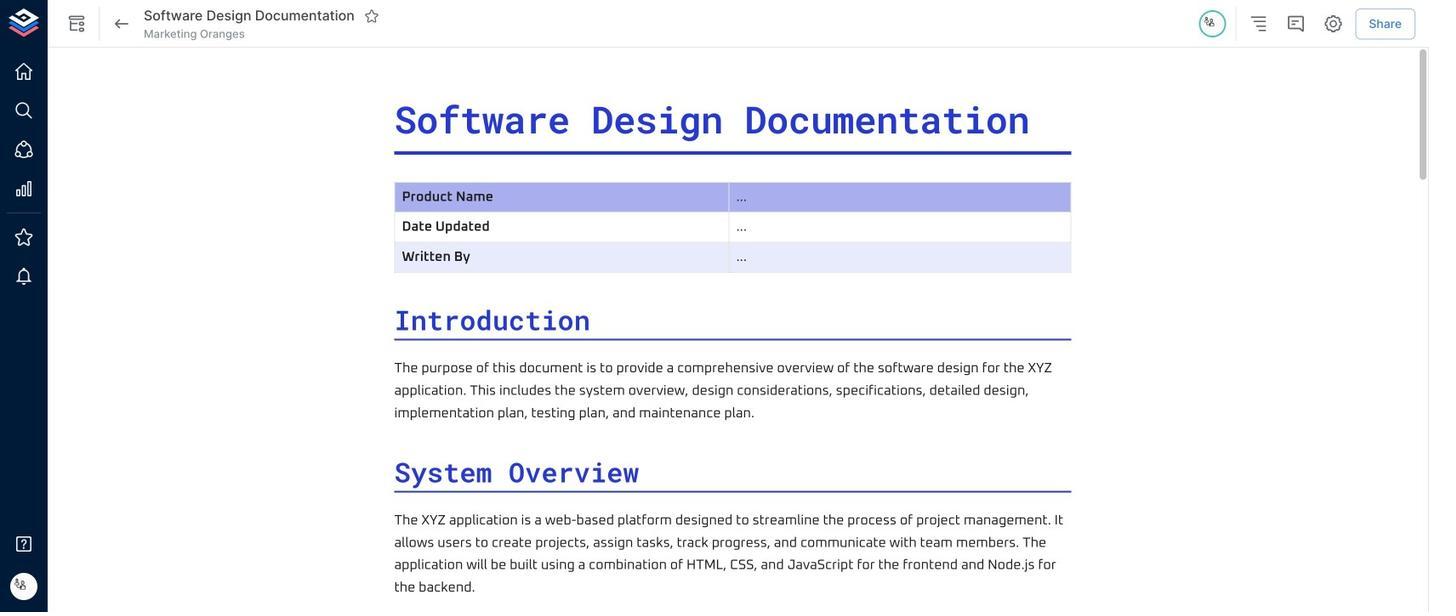 Task type: describe. For each thing, give the bounding box(es) containing it.
comments image
[[1286, 14, 1306, 34]]

show wiki image
[[66, 14, 87, 34]]

ruby anderson image
[[1201, 12, 1224, 36]]

go back image
[[111, 14, 132, 34]]

settings image
[[1323, 14, 1343, 34]]



Task type: vqa. For each thing, say whether or not it's contained in the screenshot.
the Settings Icon
yes



Task type: locate. For each thing, give the bounding box(es) containing it.
favorite image
[[364, 8, 379, 24]]

table of contents image
[[1248, 14, 1269, 34]]



